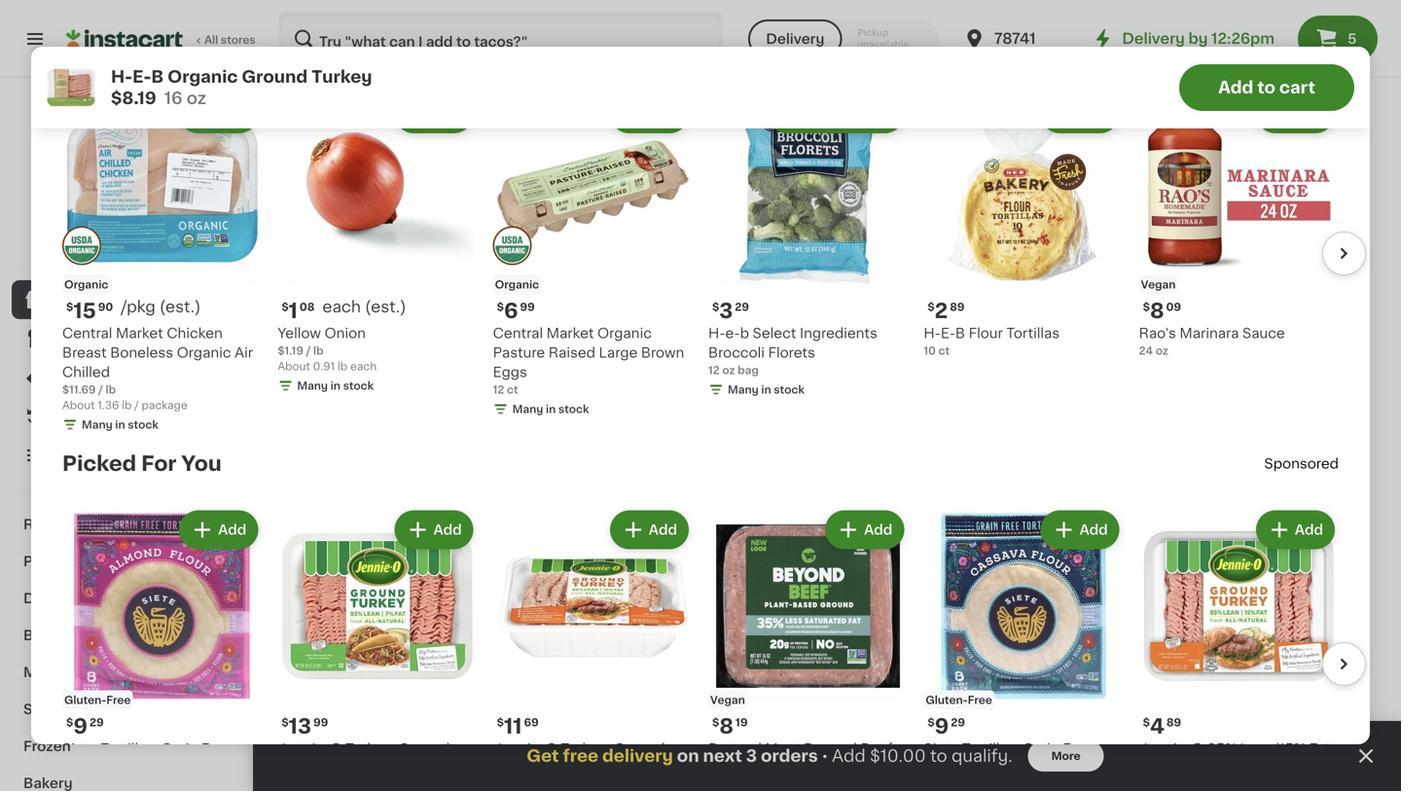 Task type: vqa. For each thing, say whether or not it's contained in the screenshot.
Ground in the Jennie-O 85% Lean/15% Fat All-Natural Ground Turkey
yes



Task type: locate. For each thing, give the bounding box(es) containing it.
1 vertical spatial eggs
[[79, 592, 114, 605]]

1 crust from the left
[[899, 727, 937, 741]]

sauce
[[1243, 326, 1285, 340]]

free, inside siete tortillas, grain free, almond flour
[[201, 742, 235, 756]]

2 siete from the left
[[924, 742, 959, 756]]

to inside button
[[1258, 79, 1276, 96]]

$
[[839, 274, 846, 285], [1020, 274, 1027, 285], [66, 302, 73, 312], [712, 302, 719, 312], [282, 302, 289, 312], [497, 302, 504, 312], [928, 302, 935, 312], [1143, 302, 1150, 312], [296, 664, 303, 674], [839, 664, 846, 674], [1020, 664, 1027, 674], [1201, 664, 1208, 674], [66, 717, 73, 728], [712, 717, 719, 728], [282, 717, 289, 728], [497, 717, 504, 728], [928, 717, 935, 728], [1143, 717, 1150, 728]]

free for life cuisine gluten free lifestyle cauliflower crust pepperoni pizza
[[1060, 641, 1085, 652]]

1 tortillas, from the left
[[101, 742, 158, 756]]

13 up ingredients
[[846, 274, 869, 294]]

grain for siete tortillas, grain free, almond flour
[[161, 742, 198, 756]]

6 down 8 19
[[504, 301, 518, 321]]

free, inside siete tortillas, grain free, cassava flour
[[1063, 742, 1096, 756]]

frozen for digiorno
[[899, 689, 945, 702]]

grain inside siete tortillas, grain free, almond flour
[[161, 742, 198, 756]]

10 left 49 at the right
[[846, 663, 870, 683]]

delivery
[[1122, 32, 1185, 46], [766, 32, 825, 46]]

$ inside $ 11 69
[[497, 717, 504, 728]]

tortillas, up bakery link
[[101, 742, 158, 756]]

b up 'store'
[[135, 194, 145, 207]]

crust up $10.00
[[899, 727, 937, 741]]

skinless up fajitas
[[1016, 319, 1072, 332]]

0 horizontal spatial crust
[[899, 727, 937, 741]]

flour for siete tortillas, grain free, cassava flour
[[985, 762, 1019, 775]]

0 horizontal spatial 93%/7%
[[278, 762, 333, 775]]

4 left the "59"
[[303, 663, 317, 683]]

1 horizontal spatial beyond
[[804, 742, 857, 756]]

treatment tracker modal dialog
[[253, 721, 1401, 791]]

h- inside h-e-b 93/7 lean ground turkey 16 oz
[[654, 299, 671, 313]]

chicken up lean/15% at right
[[1272, 708, 1328, 722]]

89 left alfredo
[[1167, 717, 1181, 728]]

about down $11.69
[[62, 400, 95, 410]]

& left candy
[[78, 703, 89, 716]]

1 horizontal spatial about
[[278, 361, 310, 372]]

free left life
[[968, 695, 992, 706]]

2 central from the left
[[493, 326, 543, 340]]

1 horizontal spatial 5
[[665, 274, 679, 294]]

1 free, from the left
[[201, 742, 235, 756]]

e- inside h-e-b flour tortillas 10 ct
[[941, 326, 956, 340]]

picked
[[62, 453, 136, 474]]

16 for h-e-b organic ground turkey $8.19 16 oz
[[164, 90, 183, 107]]

0 vertical spatial about
[[278, 361, 310, 372]]

2 vertical spatial 99
[[313, 717, 328, 728]]

1 vertical spatial 24
[[1197, 746, 1211, 757]]

1 horizontal spatial vegan
[[1141, 279, 1176, 290]]

$ inside $ 2 89
[[928, 302, 935, 312]]

1 vertical spatial 13
[[289, 716, 311, 737]]

10 for $ 10 06
[[1027, 274, 1051, 294]]

eggs up "beverages" link
[[79, 592, 114, 605]]

about
[[278, 361, 310, 372], [62, 400, 95, 410]]

12 inside central market organic pasture raised large brown eggs 12 ct
[[493, 384, 504, 395]]

1 48 from the left
[[835, 338, 850, 348]]

10 inside 'element'
[[1027, 274, 1051, 294]]

gluten-free for blake's chicken pot pie, gluten-free
[[294, 641, 361, 652]]

item badge image
[[62, 226, 101, 265]]

orders
[[761, 748, 818, 764]]

1 vertical spatial 99
[[520, 302, 535, 312]]

e- down $ 10 06
[[1033, 299, 1048, 313]]

add button inside product group
[[612, 512, 687, 547]]

gluten- for siete tortillas, grain free, almond flour
[[64, 695, 106, 706]]

16
[[164, 90, 183, 107], [473, 338, 485, 348], [654, 338, 666, 348]]

h-e-b logo image
[[81, 101, 167, 187]]

99 up jennie-o turkey, ground, 93%/7% 48 oz
[[871, 274, 886, 285]]

/pkg (est.) inside the $15.90 per package (estimated) element
[[121, 299, 201, 315]]

plant-
[[708, 762, 749, 775]]

h- inside h-e-b link
[[103, 194, 120, 207]]

$ up next
[[712, 717, 719, 728]]

/pkg for 10
[[1075, 272, 1110, 288]]

0 horizontal spatial $ 4 89
[[1020, 663, 1058, 683]]

2 horizontal spatial 9
[[1208, 663, 1222, 683]]

1 horizontal spatial $ 9 29
[[928, 716, 965, 737]]

turkey, down blake's chicken pot pie, gluten-free 8 oz
[[346, 742, 395, 756]]

free for siete tortillas, grain free, almond flour
[[106, 695, 131, 706]]

$ 15 90
[[66, 301, 113, 321]]

cart
[[1280, 79, 1316, 96]]

$ left 08 on the left top of the page
[[282, 302, 289, 312]]

b for h-e-b 80% lean/20% fat ground turkey 48 oz
[[1229, 299, 1239, 313]]

89 inside $ 2 89
[[950, 302, 965, 312]]

delivery by 12:26pm link
[[1091, 27, 1275, 51]]

$5.09 per pound element
[[292, 271, 457, 296]]

pepperoni inside stouffer's frozen pizza - pepperoni french bread pizza 11.25 oz
[[654, 708, 724, 722]]

h- down 8 19
[[473, 299, 490, 313]]

2 market from the left
[[547, 326, 594, 340]]

29 for h-e-b select ingredients broccoli florets
[[735, 302, 749, 312]]

b for h-e-b organic ground turkey $8.19 16 oz
[[151, 69, 164, 85]]

1 vertical spatial meat
[[765, 742, 800, 756]]

$4.09 element
[[654, 660, 819, 686]]

oz inside blake's chicken pot pie, gluten-free 8 oz
[[302, 727, 315, 738]]

stuffed
[[844, 727, 896, 741]]

0 horizontal spatial about
[[62, 400, 95, 410]]

gluten-free up the "59"
[[294, 641, 361, 652]]

each up onion
[[322, 299, 361, 315]]

89
[[950, 302, 965, 312], [1043, 664, 1058, 674], [1167, 717, 1181, 728]]

1 horizontal spatial /
[[134, 400, 139, 410]]

for
[[1125, 338, 1147, 352], [141, 453, 177, 474]]

boneless down the $15.90 per package (estimated) element
[[110, 346, 173, 359]]

12 down broccoli
[[708, 365, 720, 375]]

many in stock down 0.91
[[297, 380, 374, 391]]

0 horizontal spatial 29
[[89, 717, 104, 728]]

in up fresh
[[526, 746, 536, 757]]

stores
[[221, 35, 256, 45]]

1 market from the left
[[116, 326, 163, 340]]

0 horizontal spatial for
[[141, 453, 177, 474]]

vegan
[[1141, 279, 1176, 290], [710, 695, 745, 706]]

get
[[527, 748, 559, 764]]

e- for h-e-b flour tortillas 10 ct
[[941, 326, 956, 340]]

1 horizontal spatial market
[[547, 326, 594, 340]]

organic down all
[[168, 69, 238, 85]]

/pkg inside $10.06 per package (estimated) 'element'
[[1075, 272, 1110, 288]]

siete for siete tortillas, grain free, cassava flour
[[924, 742, 959, 756]]

organic inside h-e-b organic ground turkey $8.19 16 oz
[[168, 69, 238, 85]]

organic left air
[[177, 346, 231, 359]]

1 vertical spatial boneless
[[345, 319, 408, 332]]

chicken down the $1.08 each (estimated) element
[[352, 338, 408, 352]]

e- for h-e-b
[[120, 194, 135, 207]]

boneless down each (est.)
[[345, 319, 408, 332]]

candy
[[92, 703, 139, 716]]

grain inside siete tortillas, grain free, cassava flour
[[1023, 742, 1059, 756]]

stouffer's
[[654, 689, 721, 702]]

ct down pasture
[[507, 384, 518, 395]]

item badge image
[[493, 226, 532, 265]]

free down meat & seafood link
[[106, 695, 131, 706]]

tortillas, inside siete tortillas, grain free, cassava flour
[[962, 742, 1019, 756]]

many in stock down raised
[[513, 404, 589, 414]]

12 down pasture
[[493, 384, 504, 395]]

oz down blake's
[[302, 727, 315, 738]]

jennie- for 13
[[278, 742, 330, 756]]

0 horizontal spatial 13
[[289, 716, 311, 737]]

(est.)
[[1114, 272, 1155, 288], [159, 299, 201, 315], [365, 299, 406, 315]]

boneless inside h-e-b boneless skinless seasoned chicken thighs for fajitas
[[1061, 299, 1124, 313]]

1 vertical spatial vegan
[[710, 695, 745, 706]]

h- for h-e-b select ingredients broccoli florets 12 oz bag
[[708, 326, 726, 340]]

all-
[[1139, 762, 1162, 775]]

broccoli
[[708, 346, 765, 359]]

/pkg (est.)
[[1075, 272, 1155, 288], [121, 299, 201, 315]]

(est.) inside $10.06 per package (estimated) 'element'
[[1114, 272, 1155, 288]]

natural inside h-e-b value pack natural boneless skinless chicken breasts
[[292, 319, 341, 332]]

grain up bakery link
[[161, 742, 198, 756]]

- for bread
[[812, 689, 818, 702]]

4 for jennie-o 85% lean/15% fat all-natural ground turkey
[[1150, 716, 1165, 737]]

meat & seafood
[[23, 666, 136, 679]]

19 for 5
[[681, 274, 693, 285]]

many in stock
[[673, 357, 750, 368], [297, 380, 374, 391], [728, 384, 805, 395], [513, 404, 589, 414], [82, 419, 158, 430], [492, 746, 569, 757], [1035, 766, 1112, 777]]

4 for blake's chicken pot pie, gluten-free
[[303, 663, 317, 683]]

0 horizontal spatial grain
[[161, 742, 198, 756]]

99 up pasture
[[520, 302, 535, 312]]

h- inside h-e-b flour tortillas 10 ct
[[924, 326, 941, 340]]

frozen down digiorno
[[835, 708, 881, 722]]

3 up e-
[[719, 301, 733, 321]]

1 vertical spatial each
[[350, 361, 377, 372]]

meat
[[23, 666, 59, 679], [765, 742, 800, 756]]

gluten- for life cuisine gluten free lifestyle cauliflower crust pepperoni pizza
[[1018, 641, 1060, 652]]

1 horizontal spatial 16
[[473, 338, 485, 348]]

1 horizontal spatial $ 4 89
[[1143, 716, 1181, 737]]

meat up snacks
[[23, 666, 59, 679]]

- inside stouffer's frozen pizza - pepperoni french bread pizza 11.25 oz
[[812, 689, 818, 702]]

ground, inside jennie-o turkey, ground, 93%/7% 48 oz
[[835, 319, 890, 332]]

raised
[[549, 346, 596, 359]]

b inside h-e-b organic ground turkey 16 oz many in stock
[[505, 299, 515, 313]]

in
[[526, 357, 536, 368], [707, 357, 717, 368], [331, 380, 341, 391], [761, 384, 771, 395], [546, 404, 556, 414], [115, 419, 125, 430], [526, 746, 536, 757], [888, 766, 898, 777], [1069, 766, 1079, 777]]

pizza inside life cuisine gluten free lifestyle cauliflower crust pepperoni pizza 6 oz
[[1131, 727, 1166, 741]]

many in stock down e-
[[673, 357, 750, 368]]

item carousel region containing 4
[[292, 417, 1362, 791]]

free right gluten
[[1149, 689, 1179, 702]]

1 horizontal spatial grain
[[1023, 742, 1059, 756]]

h- inside h-e-b organic ground turkey $8.19 16 oz
[[111, 69, 132, 85]]

22.2
[[835, 746, 859, 757]]

1 central from the left
[[62, 326, 112, 340]]

more
[[1052, 751, 1081, 761]]

tortillas
[[1007, 326, 1060, 340]]

add for blake's chicken pot pie, gluten-free
[[413, 504, 442, 517]]

$1.19
[[278, 345, 304, 356]]

o for 13
[[330, 742, 342, 756]]

add for siete tortillas, grain free, almond flour
[[218, 523, 247, 537]]

flour right the cassava
[[985, 762, 1019, 775]]

pepperoni down stouffer's
[[654, 708, 724, 722]]

1 horizontal spatial siete
[[924, 742, 959, 756]]

tortillas, for almond
[[101, 742, 158, 756]]

1 horizontal spatial to
[[1258, 79, 1276, 96]]

e-
[[725, 326, 740, 340]]

snacks & candy link
[[12, 691, 236, 728]]

turkey down lean/20%
[[1277, 319, 1323, 332]]

buy it again link
[[12, 397, 236, 436]]

ground
[[242, 69, 308, 85], [576, 299, 627, 313], [654, 319, 705, 332], [1222, 319, 1273, 332], [796, 762, 847, 775], [1215, 762, 1266, 775]]

1 horizontal spatial 3
[[746, 748, 757, 764]]

/pkg (est.) for 10
[[1075, 272, 1155, 288]]

add button for jennie-o turkey, ground, 93%/7%
[[396, 512, 472, 547]]

$ left 06
[[1020, 274, 1027, 285]]

spo nsored
[[1264, 457, 1339, 470]]

organic up pasture
[[518, 299, 572, 313]]

1 vertical spatial about
[[62, 400, 95, 410]]

delivery
[[602, 748, 673, 764]]

add for h-e-b 93/7 lean ground turkey
[[775, 114, 804, 128]]

48 inside h-e-b 80% lean/20% fat ground turkey 48 oz
[[1197, 338, 1212, 348]]

in left raised
[[526, 357, 536, 368]]

fat inside h-e-b 80% lean/20% fat ground turkey 48 oz
[[1197, 319, 1218, 332]]

None search field
[[278, 12, 723, 66]]

16 inside h-e-b organic ground turkey 16 oz many in stock
[[473, 338, 485, 348]]

1 vertical spatial 89
[[1043, 664, 1058, 674]]

market down the $15.90 per package (estimated) element
[[116, 326, 163, 340]]

0 vertical spatial /pkg (est.)
[[1075, 272, 1155, 288]]

e- down 5 19
[[671, 299, 686, 313]]

to inside treatment tracker modal dialog
[[930, 748, 948, 764]]

e- for h-e-b organic ground turkey 16 oz many in stock
[[490, 299, 505, 313]]

item carousel region containing poultry
[[292, 28, 1362, 401]]

jennie- down blake's
[[278, 742, 330, 756]]

each (est.)
[[322, 299, 406, 315]]

vegan for rao's marinara sauce
[[1141, 279, 1176, 290]]

78741 button
[[963, 12, 1080, 66]]

h-e-b organic ground turkey $8.19 16 oz
[[111, 69, 372, 107]]

93%/7%
[[893, 319, 949, 332], [278, 762, 333, 775]]

air
[[235, 346, 253, 359]]

add button for siete tortillas, grain free, cassava flour
[[1043, 512, 1118, 547]]

$ left 09
[[1143, 302, 1150, 312]]

0 horizontal spatial /pkg
[[121, 299, 156, 315]]

24 down rao's
[[1139, 345, 1153, 356]]

1 horizontal spatial 99
[[520, 302, 535, 312]]

chicken
[[167, 326, 223, 340], [352, 338, 408, 352], [1016, 338, 1072, 352], [344, 689, 399, 702], [1272, 708, 1328, 722]]

0 horizontal spatial market
[[116, 326, 163, 340]]

93%/7% right ingredients
[[893, 319, 949, 332]]

frozen inside zatarain's frozen blackened chicken alfredo 24 oz
[[1266, 689, 1312, 702]]

2 free, from the left
[[1063, 742, 1096, 756]]

ground up "large"
[[576, 299, 627, 313]]

market for chicken
[[116, 326, 163, 340]]

1 horizontal spatial 19
[[681, 274, 693, 285]]

19 up $ 6 99
[[500, 274, 512, 285]]

bakery
[[23, 777, 73, 790]]

16 right "large"
[[654, 338, 666, 348]]

16 for h-e-b 93/7 lean ground turkey 16 oz
[[654, 338, 666, 348]]

49
[[872, 664, 887, 674]]

natural down 08 on the left top of the page
[[292, 319, 341, 332]]

free up jennie-o turkey, ground, 93%/7%
[[344, 708, 374, 722]]

pepperoni inside digiorno frozen pizza - frozen pepperoni pizza - stuffed crust pizza 22.2 oz many in stock
[[884, 708, 955, 722]]

often
[[62, 37, 125, 58]]

1 siete from the left
[[62, 742, 97, 756]]

meat inside meat & seafood link
[[23, 666, 59, 679]]

4 up "all-"
[[1150, 716, 1165, 737]]

1 vertical spatial skinless
[[292, 338, 348, 352]]

add for zatarain's frozen blackened chicken alfredo
[[1318, 504, 1347, 517]]

1 horizontal spatial /pkg
[[1075, 272, 1110, 288]]

jennie- inside jennie-o 85% lean/15% fat all-natural ground turkey
[[1139, 742, 1192, 756]]

1 vertical spatial $ 13 99
[[282, 716, 328, 737]]

1 vertical spatial for
[[141, 453, 177, 474]]

1 $ 9 29 from the left
[[66, 716, 104, 737]]

1 horizontal spatial 89
[[1043, 664, 1058, 674]]

0 horizontal spatial 3
[[719, 301, 733, 321]]

b for h-e-b boneless skinless seasoned chicken thighs for fajitas
[[1048, 299, 1058, 313]]

2 crust from the left
[[1016, 727, 1054, 741]]

grain down 'lifestyle' at right bottom
[[1023, 742, 1059, 756]]

10
[[1027, 274, 1051, 294], [924, 345, 936, 356], [846, 663, 870, 683]]

many in stock up fresh
[[492, 746, 569, 757]]

pizza
[[774, 689, 809, 702], [949, 689, 984, 702], [958, 708, 993, 722], [654, 727, 689, 741], [940, 727, 975, 741], [1131, 727, 1166, 741]]

0 horizontal spatial eggs
[[79, 592, 114, 605]]

0 horizontal spatial 19
[[500, 274, 512, 285]]

siete for siete tortillas, grain free, almond flour
[[62, 742, 97, 756]]

add for jennie-o 85% lean/15% fat all-natural ground turkey
[[1295, 523, 1323, 537]]

0 vertical spatial 93%/7%
[[893, 319, 949, 332]]

0 horizontal spatial natural
[[292, 319, 341, 332]]

market inside central market organic pasture raised large brown eggs 12 ct
[[547, 326, 594, 340]]

oz inside life cuisine gluten free lifestyle cauliflower crust pepperoni pizza 6 oz
[[1026, 746, 1039, 757]]

product group
[[62, 91, 262, 436], [278, 91, 477, 397], [493, 91, 693, 421], [708, 91, 908, 401], [924, 91, 1124, 358], [1139, 91, 1339, 358], [292, 98, 457, 371], [473, 98, 638, 374], [654, 98, 819, 374], [835, 98, 1000, 368], [1016, 98, 1181, 386], [1197, 98, 1362, 351], [292, 487, 457, 740], [473, 487, 638, 763], [654, 487, 819, 760], [835, 487, 1000, 791], [1016, 487, 1181, 783], [1197, 487, 1362, 760], [62, 506, 262, 791], [278, 506, 477, 791], [493, 506, 693, 791], [708, 506, 908, 791], [924, 506, 1124, 791], [1139, 506, 1339, 791]]

ct inside h-e-b flour tortillas 10 ct
[[939, 345, 950, 356]]

19 inside $ 8 19
[[736, 717, 748, 728]]

siete inside siete tortillas, grain free, almond flour
[[62, 742, 97, 756]]

b inside h-e-b link
[[135, 194, 145, 207]]

2 horizontal spatial 19
[[736, 717, 748, 728]]

natural inside jennie-o 85% lean/15% fat all-natural ground turkey
[[1162, 762, 1211, 775]]

b left 80% at the top right of page
[[1229, 299, 1239, 313]]

in down 1.36
[[115, 419, 125, 430]]

1 vertical spatial /
[[98, 384, 103, 395]]

2 horizontal spatial boneless
[[1061, 299, 1124, 313]]

e- inside h-e-b organic ground turkey $8.19 16 oz
[[132, 69, 151, 85]]

h- for h-e-b 80% lean/20% fat ground turkey 48 oz
[[1197, 299, 1214, 313]]

1 vertical spatial ct
[[507, 384, 518, 395]]

breast
[[62, 346, 107, 359]]

06
[[1053, 274, 1068, 285]]

free for siete tortillas, grain free, cassava flour
[[968, 695, 992, 706]]

life cuisine gluten free lifestyle cauliflower crust pepperoni pizza 6 oz
[[1016, 689, 1179, 757]]

$15.90 per package (estimated) element
[[62, 298, 262, 323]]

10 down the 2
[[924, 345, 936, 356]]

fat inside jennie-o 85% lean/15% fat all-natural ground turkey
[[1309, 742, 1331, 756]]

2 horizontal spatial ground,
[[835, 319, 890, 332]]

1 horizontal spatial eggs
[[493, 365, 527, 379]]

93%/7% inside jennie-o turkey, ground, 93%/7% 48 oz
[[893, 319, 949, 332]]

oz inside jennie-o turkey, ground, 93%/7% 48 oz
[[852, 338, 865, 348]]

2 vertical spatial &
[[78, 703, 89, 716]]

h- inside h-e-b boneless skinless seasoned chicken thighs for fajitas
[[1016, 299, 1033, 313]]

0 horizontal spatial skinless
[[292, 338, 348, 352]]

frozen for zatarain's
[[1266, 689, 1312, 702]]

yellow
[[278, 326, 321, 340]]

0 vertical spatial 13
[[846, 274, 869, 294]]

central up the breast
[[62, 326, 112, 340]]

central market organic pasture raised large brown eggs 12 ct
[[493, 326, 684, 395]]

dairy
[[23, 592, 61, 605]]

snacks
[[23, 703, 74, 716]]

h- for h-e-b flour tortillas 10 ct
[[924, 326, 941, 340]]

o left free
[[546, 742, 558, 756]]

29 down snacks & candy
[[89, 717, 104, 728]]

& for snacks
[[78, 703, 89, 716]]

package
[[142, 400, 188, 410]]

item carousel region
[[292, 28, 1362, 401], [35, 83, 1366, 444], [292, 417, 1362, 791], [35, 499, 1366, 791]]

frozen inside stouffer's frozen pizza - pepperoni french bread pizza 11.25 oz
[[724, 689, 770, 702]]

19 for 8
[[500, 274, 512, 285]]

meat up based
[[765, 742, 800, 756]]

29 inside $ 3 29
[[735, 302, 749, 312]]

$ 8 19
[[712, 716, 748, 737]]

oz down $ 6 99
[[487, 338, 500, 348]]

1 vertical spatial fat
[[1309, 742, 1331, 756]]

h- inside h-e-b organic ground turkey 16 oz many in stock
[[473, 299, 490, 313]]

frozen up bakery at left bottom
[[23, 740, 71, 753]]

(est.) for 15
[[159, 299, 201, 315]]

0 horizontal spatial vegan
[[710, 695, 745, 706]]

flour inside h-e-b flour tortillas 10 ct
[[969, 326, 1003, 340]]

based
[[749, 762, 792, 775]]

(est.) for 10
[[1114, 272, 1155, 288]]

turkey, inside jennie-o turkey, ground, fresh
[[561, 742, 610, 756]]

b
[[740, 326, 749, 340]]

oz down stuffed
[[861, 746, 874, 757]]

skinless up breasts
[[292, 338, 348, 352]]

2 vertical spatial 10
[[846, 663, 870, 683]]

ground inside h-e-b 93/7 lean ground turkey 16 oz
[[654, 319, 705, 332]]

1 horizontal spatial 10
[[924, 345, 936, 356]]

1 horizontal spatial 6
[[1016, 746, 1023, 757]]

0 horizontal spatial siete
[[62, 742, 97, 756]]

turkey inside jennie-o 85% lean/15% fat all-natural ground turkey
[[1270, 762, 1316, 775]]

picked for you
[[62, 453, 222, 474]]

0 horizontal spatial 6
[[504, 301, 518, 321]]

0 horizontal spatial 48
[[835, 338, 850, 348]]

delivery inside 'button'
[[766, 32, 825, 46]]

$ 9 29
[[66, 716, 104, 737], [928, 716, 965, 737]]

meat & seafood link
[[12, 654, 236, 691]]

2 horizontal spatial 10
[[1027, 274, 1051, 294]]

gluten-free up the qualify.
[[926, 695, 992, 706]]

9 for siete tortillas, grain free, almond flour
[[73, 716, 88, 737]]

2 tortillas, from the left
[[962, 742, 1019, 756]]

13
[[846, 274, 869, 294], [289, 716, 311, 737]]

organic
[[168, 69, 238, 85], [475, 252, 519, 263], [64, 279, 108, 290], [495, 279, 539, 290], [518, 299, 572, 313], [597, 326, 652, 340], [177, 346, 231, 359]]

free inside blake's chicken pot pie, gluten-free 8 oz
[[344, 708, 374, 722]]

add for h-e-b organic ground turkey
[[594, 114, 623, 128]]

0 vertical spatial 12
[[708, 365, 720, 375]]

0 vertical spatial /pkg
[[1075, 272, 1110, 288]]

0 horizontal spatial /
[[98, 384, 103, 395]]

view more button
[[1151, 28, 1253, 67]]

frozen up french
[[724, 689, 770, 702]]

& for dairy
[[65, 592, 76, 605]]

b down 8 19
[[505, 299, 515, 313]]

$ inside $ 1 08
[[282, 302, 289, 312]]

select
[[753, 326, 796, 340]]

turkey, down enchilada
[[561, 742, 610, 756]]

-
[[812, 689, 818, 702], [987, 689, 993, 702], [835, 727, 841, 741]]

lists
[[54, 449, 88, 462]]

b for h-e-b
[[135, 194, 145, 207]]

1 horizontal spatial fat
[[1309, 742, 1331, 756]]

9
[[1208, 663, 1222, 683], [73, 716, 88, 737], [935, 716, 949, 737]]

gluten-free for life cuisine gluten free lifestyle cauliflower crust pepperoni pizza
[[1018, 641, 1085, 652]]

flour inside siete tortillas, grain free, cassava flour
[[985, 762, 1019, 775]]

free, for siete tortillas, grain free, cassava flour
[[1063, 742, 1096, 756]]

gluten-free for amy's kitchen roasted poblano enchilada
[[475, 641, 542, 652]]

grain for siete tortillas, grain free, cassava flour
[[1023, 742, 1059, 756]]

0 horizontal spatial 12
[[493, 384, 504, 395]]

e- inside h-e-b value pack natural boneless skinless chicken breasts
[[309, 299, 324, 313]]

2 horizontal spatial 29
[[951, 717, 965, 728]]

1 vertical spatial /pkg
[[121, 299, 156, 315]]

chicken inside h-e-b boneless skinless seasoned chicken thighs for fajitas
[[1016, 338, 1072, 352]]

gluten- up life
[[1018, 641, 1060, 652]]

bag
[[738, 365, 759, 375]]

oz right 11.25
[[683, 746, 696, 757]]

siete up the cassava
[[924, 742, 959, 756]]

0 horizontal spatial ground,
[[399, 742, 453, 756]]

ct down $ 2 89
[[939, 345, 950, 356]]

fat right $ 8 09
[[1197, 319, 1218, 332]]

$ down 8 19
[[497, 302, 504, 312]]

0 horizontal spatial boneless
[[110, 346, 173, 359]]

grain
[[161, 742, 198, 756], [1023, 742, 1059, 756]]

$ 11 69
[[497, 716, 539, 737]]

0 horizontal spatial $ 9 29
[[66, 716, 104, 737]]

8 19
[[484, 274, 512, 294]]

1 vertical spatial 10
[[924, 345, 936, 356]]

1 vertical spatial natural
[[1162, 762, 1211, 775]]

$ 9 29 up the cassava
[[928, 716, 965, 737]]

gluten- for amy's kitchen roasted poblano enchilada
[[475, 641, 517, 652]]

2 horizontal spatial 5
[[1348, 32, 1357, 46]]

turkey, for 13
[[346, 742, 395, 756]]

$ 4 89 up "all-"
[[1143, 716, 1181, 737]]

delivery for delivery
[[766, 32, 825, 46]]

0 horizontal spatial free,
[[201, 742, 235, 756]]

0 vertical spatial skinless
[[1016, 319, 1072, 332]]

9 left 39
[[1208, 663, 1222, 683]]

ground inside jennie-o 85% lean/15% fat all-natural ground turkey
[[1215, 762, 1266, 775]]

product group containing 11
[[493, 506, 693, 791]]

2 48 from the left
[[1197, 338, 1212, 348]]

16 inside h-e-b 93/7 lean ground turkey 16 oz
[[654, 338, 666, 348]]

poultry
[[292, 37, 371, 57]]

1 horizontal spatial ground,
[[614, 742, 669, 756]]

1 vertical spatial 3
[[746, 748, 757, 764]]

free inside life cuisine gluten free lifestyle cauliflower crust pepperoni pizza 6 oz
[[1149, 689, 1179, 702]]

about inside central market chicken breast boneless organic air chilled $11.69 / lb about 1.36 lb / package
[[62, 400, 95, 410]]

all
[[204, 35, 218, 45]]

h-e-b link
[[81, 101, 167, 210]]

0 horizontal spatial to
[[930, 748, 948, 764]]

add inside treatment tracker modal dialog
[[832, 748, 866, 764]]

1 horizontal spatial natural
[[1162, 762, 1211, 775]]

$ 10 06
[[1020, 274, 1068, 294]]

1 horizontal spatial tortillas,
[[962, 742, 1019, 756]]

& for meat
[[63, 666, 74, 679]]

1 horizontal spatial turkey,
[[561, 742, 610, 756]]

0 horizontal spatial meat
[[23, 666, 59, 679]]

ground inside beyond meat beyond beef, plant-based ground
[[796, 762, 847, 775]]

e- for h-e-b 80% lean/20% fat ground turkey 48 oz
[[1214, 299, 1229, 313]]

many down pasture
[[513, 404, 543, 414]]

central
[[62, 326, 112, 340], [493, 326, 543, 340]]

1 horizontal spatial $ 13 99
[[839, 274, 886, 294]]

each down onion
[[350, 361, 377, 372]]

1 horizontal spatial ct
[[939, 345, 950, 356]]

oz inside stouffer's frozen pizza - pepperoni french bread pizza 11.25 oz
[[683, 746, 696, 757]]

ground, left on
[[614, 742, 669, 756]]

0 vertical spatial 10
[[1027, 274, 1051, 294]]

99 for 12 ct
[[520, 302, 535, 312]]

1 grain from the left
[[161, 742, 198, 756]]

2 $ 9 29 from the left
[[928, 716, 965, 737]]

$ 13 99 down blake's
[[282, 716, 328, 737]]

ground, for 13
[[399, 742, 453, 756]]

2 grain from the left
[[1023, 742, 1059, 756]]

e- down $ 2 89
[[941, 326, 956, 340]]

add button for h-e-b organic ground turkey
[[557, 104, 633, 139]]

many in stock for life cuisine gluten free lifestyle cauliflower crust pepperoni pizza
[[1035, 766, 1112, 777]]

29 for siete tortillas, grain free, almond flour
[[89, 717, 104, 728]]

0 vertical spatial for
[[1125, 338, 1147, 352]]

recipes link
[[12, 506, 236, 543]]

$ 13 99
[[839, 274, 886, 294], [282, 716, 328, 737]]

0 horizontal spatial (est.)
[[159, 299, 201, 315]]

to left cart
[[1258, 79, 1276, 96]]

gluten-
[[294, 641, 336, 652], [475, 641, 517, 652], [1018, 641, 1060, 652], [64, 695, 106, 706], [926, 695, 968, 706], [292, 708, 344, 722]]

each inside yellow onion $1.19 / lb about 0.91 lb each
[[350, 361, 377, 372]]

(est.) inside the $1.08 each (estimated) element
[[365, 299, 406, 315]]

/pkg (est.) for 15
[[121, 299, 201, 315]]

1 horizontal spatial free,
[[1063, 742, 1096, 756]]

h- for h-e-b boneless skinless seasoned chicken thighs for fajitas
[[1016, 299, 1033, 313]]

add inside product group
[[649, 523, 677, 537]]

gluten-free
[[294, 641, 361, 652], [475, 641, 542, 652], [1018, 641, 1085, 652], [64, 695, 131, 706], [926, 695, 992, 706]]

1 vertical spatial 12
[[493, 384, 504, 395]]

oz right "large"
[[668, 338, 681, 348]]



Task type: describe. For each thing, give the bounding box(es) containing it.
$ inside $ 10 06
[[1020, 274, 1027, 285]]

oz inside h-e-b organic ground turkey $8.19 16 oz
[[187, 90, 206, 107]]

add button for blake's chicken pot pie, gluten-free
[[376, 493, 452, 528]]

in inside h-e-b organic ground turkey 16 oz many in stock
[[526, 357, 536, 368]]

89 for 9
[[1043, 664, 1058, 674]]

add button for h-e-b boneless skinless seasoned chicken thighs for fajitas
[[1100, 104, 1176, 139]]

cuisine
[[1045, 689, 1096, 702]]

deals link
[[12, 358, 236, 397]]

pepperoni inside life cuisine gluten free lifestyle cauliflower crust pepperoni pizza 6 oz
[[1057, 727, 1127, 741]]

oz inside h-e-b 80% lean/20% fat ground turkey 48 oz
[[1214, 338, 1227, 348]]

many in stock for central market organic pasture raised large brown eggs
[[513, 404, 589, 414]]

add for rao's marinara sauce
[[1295, 107, 1323, 121]]

$ inside $ 8 09
[[1143, 302, 1150, 312]]

$ inside $ 8 19
[[712, 717, 719, 728]]

add button for jennie-o turkey, ground, fresh
[[612, 512, 687, 547]]

h-e-b organic ground turkey 16 oz many in stock
[[473, 299, 627, 368]]

(est.) for 1
[[365, 299, 406, 315]]

blackened
[[1197, 708, 1269, 722]]

1
[[289, 301, 298, 321]]

crust inside digiorno frozen pizza - frozen pepperoni pizza - stuffed crust pizza 22.2 oz many in stock
[[899, 727, 937, 741]]

many inside h-e-b organic ground turkey 16 oz many in stock
[[492, 357, 523, 368]]

item carousel region containing 9
[[35, 499, 1366, 791]]

more
[[1195, 40, 1232, 54]]

skinless inside h-e-b boneless skinless seasoned chicken thighs for fajitas
[[1016, 319, 1072, 332]]

o inside jennie-o turkey, ground, 93%/7% 48 oz
[[888, 299, 899, 313]]

add button for h-e-b 80% lean/20% fat ground turkey
[[1281, 104, 1357, 139]]

o for 4
[[1192, 742, 1204, 756]]

$ 4 89 for jennie-o 85% lean/15% fat all-natural ground turkey
[[1143, 716, 1181, 737]]

in down the more in the bottom of the page
[[1069, 766, 1079, 777]]

add to cart
[[1218, 79, 1316, 96]]

bought
[[130, 37, 209, 58]]

48 inside jennie-o turkey, ground, 93%/7% 48 oz
[[835, 338, 850, 348]]

8 left 09
[[1150, 301, 1164, 321]]

2 vertical spatial /
[[134, 400, 139, 410]]

$ inside $ 10 49
[[839, 664, 846, 674]]

instacart logo image
[[66, 27, 183, 51]]

vegan for beyond meat beyond beef, plant-based ground
[[710, 695, 745, 706]]

24 inside rao's marinara sauce 24 oz
[[1139, 345, 1153, 356]]

deals
[[54, 371, 95, 384]]

about inside yellow onion $1.19 / lb about 0.91 lb each
[[278, 361, 310, 372]]

h- for h-e-b 93/7 lean ground turkey 16 oz
[[654, 299, 671, 313]]

80%
[[1242, 299, 1273, 313]]

meat inside beyond meat beyond beef, plant-based ground
[[765, 742, 800, 756]]

$ 9 29 for siete tortillas, grain free, cassava flour
[[928, 716, 965, 737]]

chicken inside zatarain's frozen blackened chicken alfredo 24 oz
[[1272, 708, 1328, 722]]

b for h-e-b organic ground turkey 16 oz many in stock
[[505, 299, 515, 313]]

10 for $ 10 49
[[846, 663, 870, 683]]

turkey inside h-e-b 93/7 lean ground turkey 16 oz
[[709, 319, 755, 332]]

93%/7% for jennie-o turkey, ground, 93%/7%
[[278, 762, 333, 775]]

chicken inside central market chicken breast boneless organic air chilled $11.69 / lb about 1.36 lb / package
[[167, 326, 223, 340]]

h- for h-e-b
[[103, 194, 120, 207]]

$ down snacks & candy
[[66, 717, 73, 728]]

$ up jennie-o turkey, ground, 93%/7%
[[282, 717, 289, 728]]

qualify.
[[952, 748, 1013, 764]]

ground inside h-e-b 80% lean/20% fat ground turkey 48 oz
[[1222, 319, 1273, 332]]

24 inside zatarain's frozen blackened chicken alfredo 24 oz
[[1197, 746, 1211, 757]]

gluten- for blake's chicken pot pie, gluten-free
[[294, 641, 336, 652]]

6 inside life cuisine gluten free lifestyle cauliflower crust pepperoni pizza 6 oz
[[1016, 746, 1023, 757]]

add inside "add to cart" button
[[1218, 79, 1254, 96]]

produce
[[23, 555, 83, 568]]

many in stock for h-e-b select ingredients broccoli florets
[[728, 384, 805, 395]]

ct inside central market organic pasture raised large brown eggs 12 ct
[[507, 384, 518, 395]]

roasted
[[575, 689, 632, 702]]

tortillas, for cassava
[[962, 742, 1019, 756]]

5 inside "element"
[[303, 274, 317, 294]]

$ inside $ 4 59
[[296, 664, 303, 674]]

large
[[599, 346, 638, 359]]

many in stock for h-e-b 93/7 lean ground turkey
[[673, 357, 750, 368]]

lifestyle
[[1016, 708, 1075, 722]]

kitchen
[[518, 689, 571, 702]]

h-e-b flour tortillas 10 ct
[[924, 326, 1060, 356]]

12 inside h-e-b select ingredients broccoli florets 12 oz bag
[[708, 365, 720, 375]]

ground inside h-e-b organic ground turkey 16 oz many in stock
[[576, 299, 627, 313]]

add for jennie-o turkey, ground, 93%/7%
[[433, 523, 462, 537]]

beyond meat beyond beef, plant-based ground
[[708, 742, 896, 775]]

service type group
[[749, 19, 940, 58]]

$10.00
[[870, 748, 926, 764]]

boneless inside h-e-b value pack natural boneless skinless chicken breasts
[[345, 319, 408, 332]]

39
[[1224, 664, 1239, 674]]

lean/15%
[[1240, 742, 1306, 756]]

gluten-free for siete tortillas, grain free, almond flour
[[64, 695, 131, 706]]

09
[[1166, 302, 1181, 312]]

blake's chicken pot pie, gluten-free 8 oz
[[292, 689, 455, 738]]

•
[[822, 748, 828, 764]]

o for 11
[[546, 742, 558, 756]]

many inside digiorno frozen pizza - frozen pepperoni pizza - stuffed crust pizza 22.2 oz many in stock
[[854, 766, 885, 777]]

in left bag
[[707, 357, 717, 368]]

pasture
[[493, 346, 545, 359]]

$ inside $ 6 99
[[497, 302, 504, 312]]

flour for siete tortillas, grain free, almond flour
[[118, 762, 153, 775]]

all stores
[[204, 35, 256, 45]]

delivery button
[[749, 19, 842, 58]]

8 up $ 6 99
[[484, 274, 498, 294]]

oz inside h-e-b organic ground turkey 16 oz many in stock
[[487, 338, 500, 348]]

product group containing 6
[[493, 91, 693, 421]]

jennie-o turkey, ground, 93%/7% 48 oz
[[835, 299, 952, 348]]

recipes
[[23, 518, 81, 531]]

e- for h-e-b boneless skinless seasoned chicken thighs for fajitas
[[1033, 299, 1048, 313]]

h-e-b boneless skinless seasoned chicken thighs for fajitas
[[1016, 299, 1147, 371]]

store
[[126, 217, 155, 227]]

10 inside h-e-b flour tortillas 10 ct
[[924, 345, 936, 356]]

$10.06 per package (estimated) element
[[1016, 271, 1181, 296]]

many down h-e-b 93/7 lean ground turkey 16 oz
[[673, 357, 704, 368]]

amy's kitchen roasted poblano enchilada 9.15 oz
[[473, 689, 632, 738]]

3 inside treatment tracker modal dialog
[[746, 748, 757, 764]]

add for siete tortillas, grain free, cassava flour
[[1080, 523, 1108, 537]]

item carousel region containing 15
[[35, 83, 1366, 444]]

onion
[[325, 326, 366, 340]]

11.25
[[654, 746, 680, 757]]

turkey inside h-e-b organic ground turkey $8.19 16 oz
[[312, 69, 372, 85]]

gluten- inside blake's chicken pot pie, gluten-free 8 oz
[[292, 708, 344, 722]]

organic inside central market organic pasture raised large brown eggs 12 ct
[[597, 326, 652, 340]]

higher than in-store prices link
[[44, 214, 204, 230]]

value
[[337, 299, 374, 313]]

lean/20%
[[1276, 299, 1344, 313]]

add button for amy's kitchen roasted poblano enchilada
[[557, 493, 633, 528]]

product group containing 2
[[924, 91, 1124, 358]]

/ inside yellow onion $1.19 / lb about 0.91 lb each
[[306, 345, 311, 356]]

add button for beyond meat beyond beef, plant-based ground
[[827, 512, 902, 547]]

$ down gluten
[[1143, 717, 1150, 728]]

jennie- for 4
[[1139, 742, 1192, 756]]

add for h-e-b boneless skinless seasoned chicken thighs for fajitas
[[1137, 114, 1166, 128]]

organic up shop on the left
[[64, 279, 108, 290]]

bakery link
[[12, 765, 236, 791]]

product group containing 1
[[278, 91, 477, 397]]

lb up 1.36
[[106, 384, 116, 395]]

guarantee
[[150, 236, 206, 247]]

delivery for delivery by 12:26pm
[[1122, 32, 1185, 46]]

$ 4 59
[[296, 663, 334, 683]]

$ inside $ 3 29
[[712, 302, 719, 312]]

1 horizontal spatial 13
[[846, 274, 869, 294]]

zatarain's frozen blackened chicken alfredo 24 oz
[[1197, 689, 1328, 757]]

oz inside rao's marinara sauce 24 oz
[[1156, 345, 1169, 356]]

add button for zatarain's frozen blackened chicken alfredo
[[1281, 493, 1357, 528]]

5 button
[[1298, 16, 1378, 62]]

$ 3 29
[[712, 301, 749, 321]]

chicken inside h-e-b value pack natural boneless skinless chicken breasts
[[352, 338, 408, 352]]

93%/7% for jennie-o turkey, ground, 93%/7% 48 oz
[[893, 319, 949, 332]]

2 beyond from the left
[[804, 742, 857, 756]]

chicken inside blake's chicken pot pie, gluten-free 8 oz
[[344, 689, 399, 702]]

dairy & eggs link
[[12, 580, 236, 617]]

$ inside $ 15 90
[[66, 302, 73, 312]]

many up fresh
[[492, 746, 523, 757]]

$ 4 89 for life cuisine gluten free lifestyle cauliflower crust pepperoni pizza
[[1020, 663, 1058, 683]]

$ inside "$ 9 39"
[[1201, 664, 1208, 674]]

turkey, inside jennie-o turkey, ground, 93%/7% 48 oz
[[903, 299, 952, 313]]

organic inside central market chicken breast boneless organic air chilled $11.69 / lb about 1.36 lb / package
[[177, 346, 231, 359]]

many down 1.36
[[82, 419, 113, 430]]

bread
[[779, 708, 819, 722]]

$ 9 29 for siete tortillas, grain free, almond flour
[[66, 716, 104, 737]]

lb right 0.91
[[338, 361, 348, 372]]

0 vertical spatial each
[[322, 299, 361, 315]]

pie,
[[430, 689, 455, 702]]

snacks & candy
[[23, 703, 139, 716]]

add for h-e-b 80% lean/20% fat ground turkey
[[1318, 114, 1347, 128]]

shop link
[[12, 280, 236, 319]]

beef,
[[861, 742, 896, 756]]

skinless inside h-e-b value pack natural boneless skinless chicken breasts
[[292, 338, 348, 352]]

2 horizontal spatial 89
[[1167, 717, 1181, 728]]

chilled
[[62, 365, 110, 379]]

oz inside h-e-b select ingredients broccoli florets 12 oz bag
[[722, 365, 735, 375]]

organic up 8 19
[[475, 252, 519, 263]]

lb right 1.36
[[122, 400, 132, 410]]

9 for siete tortillas, grain free, cassava flour
[[935, 716, 949, 737]]

/lb
[[341, 272, 362, 288]]

$ up life
[[1020, 664, 1027, 674]]

oz inside h-e-b 93/7 lean ground turkey 16 oz
[[668, 338, 681, 348]]

frozen inside 'link'
[[23, 740, 71, 753]]

in down raised
[[546, 404, 556, 414]]

for inside h-e-b boneless skinless seasoned chicken thighs for fajitas
[[1125, 338, 1147, 352]]

08
[[300, 302, 315, 312]]

9 for zatarain's frozen blackened chicken alfredo
[[1208, 663, 1222, 683]]

add for beyond meat beyond beef, plant-based ground
[[864, 523, 893, 537]]

b for h-e-b 93/7 lean ground turkey 16 oz
[[686, 299, 696, 313]]

$9.99 element
[[1197, 271, 1362, 296]]

higher than in-store prices
[[44, 217, 192, 227]]

add button for stouffer's frozen pizza - pepperoni french bread pizza
[[738, 493, 814, 528]]

100% satisfaction guarantee button
[[30, 230, 218, 249]]

ground inside h-e-b organic ground turkey $8.19 16 oz
[[242, 69, 308, 85]]

enchilada
[[532, 708, 599, 722]]

jennie- inside jennie-o turkey, ground, 93%/7% 48 oz
[[835, 299, 888, 313]]

crust inside life cuisine gluten free lifestyle cauliflower crust pepperoni pizza 6 oz
[[1016, 727, 1054, 741]]

add button for siete tortillas, grain free, almond flour
[[181, 512, 256, 547]]

frozen for stouffer's
[[724, 689, 770, 702]]

turkey inside h-e-b organic ground turkey 16 oz many in stock
[[473, 319, 519, 332]]

many down the more in the bottom of the page
[[1035, 766, 1066, 777]]

fajitas
[[1016, 358, 1060, 371]]

on
[[677, 748, 699, 764]]

get free delivery on next 3 orders • add $10.00 to qualify.
[[527, 748, 1013, 764]]

turkey inside h-e-b 80% lean/20% fat ground turkey 48 oz
[[1277, 319, 1323, 332]]

h-e-b 93/7 lean ground turkey 16 oz
[[654, 299, 767, 348]]

93/7
[[699, 299, 730, 313]]

h- for h-e-b value pack natural boneless skinless chicken breasts
[[292, 299, 309, 313]]

jennie- for 11
[[493, 742, 546, 756]]

product group containing 3
[[708, 91, 908, 401]]

siete tortillas, grain free, almond flour
[[62, 742, 235, 775]]

add button for h-e-b 93/7 lean ground turkey
[[738, 104, 814, 139]]

organic up $ 6 99
[[495, 279, 539, 290]]

in down florets
[[761, 384, 771, 395]]

h- for h-e-b organic ground turkey $8.19 16 oz
[[111, 69, 132, 85]]

thighs
[[1075, 338, 1121, 352]]

in inside digiorno frozen pizza - frozen pepperoni pizza - stuffed crust pizza 22.2 oz many in stock
[[888, 766, 898, 777]]

product group containing 15
[[62, 91, 262, 436]]

blake's
[[292, 689, 340, 702]]

stock inside digiorno frozen pizza - frozen pepperoni pizza - stuffed crust pizza 22.2 oz many in stock
[[900, 766, 931, 777]]

29 for siete tortillas, grain free, cassava flour
[[951, 717, 965, 728]]

add for h-e-b value pack natural boneless skinless chicken breasts
[[413, 114, 442, 128]]

89 for 8
[[950, 302, 965, 312]]

market for organic
[[547, 326, 594, 340]]

$ 1 08
[[282, 301, 315, 321]]

cauliflower
[[1078, 708, 1155, 722]]

5 inside button
[[1348, 32, 1357, 46]]

free, for siete tortillas, grain free, almond flour
[[201, 742, 235, 756]]

- for pizza
[[987, 689, 993, 702]]

ground, for 11
[[614, 742, 669, 756]]

many in stock down 1.36
[[82, 419, 158, 430]]

1.36
[[98, 400, 119, 410]]

3 inside product group
[[719, 301, 733, 321]]

h-e-b 80% lean/20% fat ground turkey 48 oz
[[1197, 299, 1344, 348]]

boneless inside central market chicken breast boneless organic air chilled $11.69 / lb about 1.36 lb / package
[[110, 346, 173, 359]]

central for pasture
[[493, 326, 543, 340]]

gluten-free for siete tortillas, grain free, cassava flour
[[926, 695, 992, 706]]

buy it again
[[54, 410, 137, 423]]

$1.08 each (estimated) element
[[278, 298, 477, 323]]

organic inside h-e-b organic ground turkey 16 oz many in stock
[[518, 299, 572, 313]]

lb up breasts
[[313, 345, 324, 356]]

add for jennie-o turkey, ground, fresh
[[649, 523, 677, 537]]

0 vertical spatial $ 13 99
[[839, 274, 886, 294]]

add for stouffer's frozen pizza - pepperoni french bread pizza
[[775, 504, 804, 517]]

5 19
[[665, 274, 693, 294]]

in down 0.91
[[331, 380, 341, 391]]

oz inside zatarain's frozen blackened chicken alfredo 24 oz
[[1214, 746, 1226, 757]]

amy's
[[473, 689, 515, 702]]

stock inside h-e-b organic ground turkey 16 oz many in stock
[[538, 357, 569, 368]]

e- for h-e-b 93/7 lean ground turkey 16 oz
[[671, 299, 686, 313]]

85%
[[1207, 742, 1237, 756]]

oz inside amy's kitchen roasted poblano enchilada 9.15 oz
[[497, 727, 510, 738]]

$ up the cassava
[[928, 717, 935, 728]]

8 up next
[[719, 716, 734, 737]]

1 beyond from the left
[[708, 742, 762, 756]]

many down bag
[[728, 384, 759, 395]]

8 inside blake's chicken pot pie, gluten-free 8 oz
[[292, 727, 299, 738]]

almond
[[62, 762, 115, 775]]

free for blake's chicken pot pie, gluten-free
[[336, 641, 361, 652]]

seasoned
[[1076, 319, 1144, 332]]

h- for h-e-b organic ground turkey 16 oz many in stock
[[473, 299, 490, 313]]

eggs inside central market organic pasture raised large brown eggs 12 ct
[[493, 365, 527, 379]]

lean
[[734, 299, 767, 313]]

$ up ingredients
[[839, 274, 846, 285]]

1 horizontal spatial -
[[835, 727, 841, 741]]

h-e-b select ingredients broccoli florets 12 oz bag
[[708, 326, 878, 375]]

beverages link
[[12, 617, 236, 654]]

oz inside digiorno frozen pizza - frozen pepperoni pizza - stuffed crust pizza 22.2 oz many in stock
[[861, 746, 874, 757]]

rao's marinara sauce 24 oz
[[1139, 326, 1285, 356]]

by
[[1189, 32, 1208, 46]]

many down breasts
[[297, 380, 328, 391]]

free for amy's kitchen roasted poblano enchilada
[[517, 641, 542, 652]]

78741
[[994, 32, 1036, 46]]

gluten- for siete tortillas, grain free, cassava flour
[[926, 695, 968, 706]]

pot
[[403, 689, 426, 702]]



